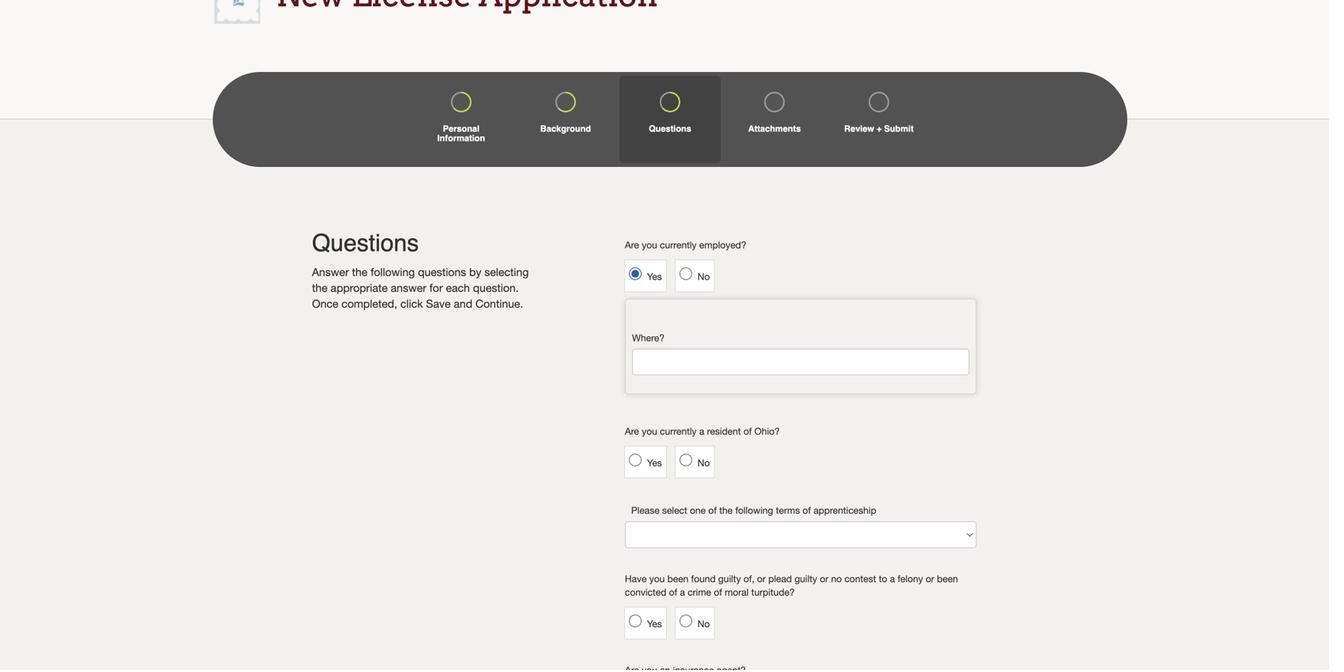 Task type: locate. For each thing, give the bounding box(es) containing it.
a left resident
[[699, 426, 704, 437]]

you left 'employed?'
[[642, 239, 657, 250]]

are you currently a resident of ohio?
[[625, 426, 780, 437]]

1 horizontal spatial questions
[[649, 124, 691, 134]]

click
[[400, 297, 423, 310]]

or right felony on the bottom of page
[[926, 573, 934, 584]]

are
[[625, 239, 639, 250], [625, 426, 639, 437]]

2 no radio from the top
[[679, 454, 692, 466]]

following inside answer the following questions by selecting the appropriate answer for each question. once completed, click save and continue.
[[371, 265, 415, 279]]

no radio for employed?
[[679, 268, 692, 280]]

2 no from the top
[[698, 457, 710, 468]]

1 currently from the top
[[660, 239, 697, 250]]

0 horizontal spatial or
[[757, 573, 766, 584]]

yes radio for are you currently a resident of ohio?
[[629, 454, 642, 466]]

0 vertical spatial no radio
[[679, 268, 692, 280]]

0 vertical spatial yes radio
[[629, 454, 642, 466]]

0 vertical spatial questions
[[649, 124, 691, 134]]

0 vertical spatial a
[[699, 426, 704, 437]]

or right of,
[[757, 573, 766, 584]]

2 horizontal spatial a
[[890, 573, 895, 584]]

yes for are you currently employed?
[[647, 271, 662, 282]]

the right one
[[719, 505, 733, 516]]

2 vertical spatial a
[[680, 587, 685, 598]]

2 vertical spatial no
[[698, 618, 710, 630]]

currently left 'employed?'
[[660, 239, 697, 250]]

0 horizontal spatial guilty
[[718, 573, 741, 584]]

you for have you been found guilty of, or plead guilty or no contest to a felony or been convicted of a crime of moral turpitude?
[[649, 573, 665, 584]]

0 vertical spatial are
[[625, 239, 639, 250]]

of left the ohio?
[[744, 426, 752, 437]]

or
[[757, 573, 766, 584], [820, 573, 829, 584], [926, 573, 934, 584]]

yes radio down convicted
[[629, 615, 642, 628]]

0 horizontal spatial the
[[312, 281, 328, 294]]

you for are you currently a resident of ohio?
[[642, 426, 657, 437]]

2 vertical spatial you
[[649, 573, 665, 584]]

yes radio for have you been found guilty of, or plead guilty or no contest to a felony or been convicted of a crime of moral turpitude?
[[629, 615, 642, 628]]

0 horizontal spatial been
[[668, 573, 689, 584]]

No radio
[[679, 268, 692, 280], [679, 454, 692, 466], [679, 615, 692, 628]]

following
[[371, 265, 415, 279], [735, 505, 773, 516]]

1 vertical spatial yes radio
[[629, 615, 642, 628]]

stamp image
[[214, 0, 260, 24]]

1 horizontal spatial the
[[352, 265, 368, 279]]

3 yes from the top
[[647, 618, 662, 630]]

yes for are you currently a resident of ohio?
[[647, 457, 662, 468]]

1 vertical spatial are
[[625, 426, 639, 437]]

found
[[691, 573, 716, 584]]

been
[[668, 573, 689, 584], [937, 573, 958, 584]]

1 no radio from the top
[[679, 268, 692, 280]]

currently left resident
[[660, 426, 697, 437]]

review + submit
[[844, 124, 914, 134]]

yes right yes radio
[[647, 271, 662, 282]]

0 vertical spatial following
[[371, 265, 415, 279]]

3 no from the top
[[698, 618, 710, 630]]

submit
[[884, 124, 914, 134]]

personal information button
[[411, 76, 512, 163]]

no radio down are you currently a resident of ohio?
[[679, 454, 692, 466]]

2 yes radio from the top
[[629, 615, 642, 628]]

the up appropriate
[[352, 265, 368, 279]]

contest
[[845, 573, 876, 584]]

1 horizontal spatial been
[[937, 573, 958, 584]]

no radio down the crime
[[679, 615, 692, 628]]

1 no from the top
[[698, 271, 710, 282]]

0 vertical spatial you
[[642, 239, 657, 250]]

convicted
[[625, 587, 666, 598]]

a
[[699, 426, 704, 437], [890, 573, 895, 584], [680, 587, 685, 598]]

the up once
[[312, 281, 328, 294]]

Yes radio
[[629, 268, 642, 280]]

0 vertical spatial currently
[[660, 239, 697, 250]]

2 horizontal spatial the
[[719, 505, 733, 516]]

been right felony on the bottom of page
[[937, 573, 958, 584]]

following up answer
[[371, 265, 415, 279]]

you left resident
[[642, 426, 657, 437]]

1 horizontal spatial guilty
[[795, 573, 817, 584]]

1 vertical spatial questions
[[312, 229, 419, 257]]

are you currently employed?
[[625, 239, 746, 250]]

are for are you currently employed?
[[625, 239, 639, 250]]

1 vertical spatial following
[[735, 505, 773, 516]]

1 vertical spatial no radio
[[679, 454, 692, 466]]

yes down convicted
[[647, 618, 662, 630]]

each
[[446, 281, 470, 294]]

continue.
[[476, 297, 523, 310]]

please select one of the following terms of apprenticeship
[[631, 505, 876, 516]]

following left terms
[[735, 505, 773, 516]]

answer
[[312, 265, 349, 279]]

2 are from the top
[[625, 426, 639, 437]]

1 vertical spatial currently
[[660, 426, 697, 437]]

1 yes from the top
[[647, 271, 662, 282]]

one
[[690, 505, 706, 516]]

the
[[352, 265, 368, 279], [312, 281, 328, 294], [719, 505, 733, 516]]

been up the crime
[[668, 573, 689, 584]]

by
[[469, 265, 481, 279]]

1 horizontal spatial or
[[820, 573, 829, 584]]

1 are from the top
[[625, 239, 639, 250]]

no radio down the are you currently employed?
[[679, 268, 692, 280]]

turpitude?
[[751, 587, 795, 598]]

questions
[[649, 124, 691, 134], [312, 229, 419, 257]]

1 yes radio from the top
[[629, 454, 642, 466]]

select
[[662, 505, 687, 516]]

guilty up moral
[[718, 573, 741, 584]]

0 vertical spatial the
[[352, 265, 368, 279]]

3 no radio from the top
[[679, 615, 692, 628]]

0 horizontal spatial following
[[371, 265, 415, 279]]

1 vertical spatial no
[[698, 457, 710, 468]]

no down the are you currently employed?
[[698, 271, 710, 282]]

apprenticeship
[[814, 505, 876, 516]]

have
[[625, 573, 647, 584]]

you inside the have you been found guilty of, or plead guilty or no contest to a felony or been convicted of a crime of moral turpitude?
[[649, 573, 665, 584]]

1 vertical spatial a
[[890, 573, 895, 584]]

0 vertical spatial no
[[698, 271, 710, 282]]

2 horizontal spatial or
[[926, 573, 934, 584]]

guilty right plead
[[795, 573, 817, 584]]

yes up please
[[647, 457, 662, 468]]

you
[[642, 239, 657, 250], [642, 426, 657, 437], [649, 573, 665, 584]]

currently
[[660, 239, 697, 250], [660, 426, 697, 437]]

no
[[831, 573, 842, 584]]

2 vertical spatial yes
[[647, 618, 662, 630]]

1 vertical spatial yes
[[647, 457, 662, 468]]

Yes radio
[[629, 454, 642, 466], [629, 615, 642, 628]]

a right to
[[890, 573, 895, 584]]

terms
[[776, 505, 800, 516]]

plead
[[768, 573, 792, 584]]

0 vertical spatial yes
[[647, 271, 662, 282]]

or left the no
[[820, 573, 829, 584]]

no down are you currently a resident of ohio?
[[698, 457, 710, 468]]

please
[[631, 505, 660, 516]]

0 horizontal spatial a
[[680, 587, 685, 598]]

you up convicted
[[649, 573, 665, 584]]

2 yes from the top
[[647, 457, 662, 468]]

2 vertical spatial the
[[719, 505, 733, 516]]

guilty
[[718, 573, 741, 584], [795, 573, 817, 584]]

answer
[[391, 281, 426, 294]]

1 vertical spatial you
[[642, 426, 657, 437]]

of
[[744, 426, 752, 437], [708, 505, 717, 516], [803, 505, 811, 516], [669, 587, 677, 598], [714, 587, 722, 598]]

yes radio up please
[[629, 454, 642, 466]]

2 currently from the top
[[660, 426, 697, 437]]

no
[[698, 271, 710, 282], [698, 457, 710, 468], [698, 618, 710, 630]]

no down the crime
[[698, 618, 710, 630]]

yes
[[647, 271, 662, 282], [647, 457, 662, 468], [647, 618, 662, 630]]

2 vertical spatial no radio
[[679, 615, 692, 628]]

background
[[540, 124, 591, 134]]

employed?
[[699, 239, 746, 250]]

a left the crime
[[680, 587, 685, 598]]

question.
[[473, 281, 519, 294]]

selecting
[[485, 265, 529, 279]]



Task type: vqa. For each thing, say whether or not it's contained in the screenshot.
first no RADIO from the top
yes



Task type: describe. For each thing, give the bounding box(es) containing it.
of left the crime
[[669, 587, 677, 598]]

no for a
[[698, 457, 710, 468]]

save
[[426, 297, 451, 310]]

attachments
[[748, 124, 801, 134]]

review + submit button
[[828, 76, 930, 163]]

2 guilty from the left
[[795, 573, 817, 584]]

questions button
[[620, 76, 721, 163]]

2 or from the left
[[820, 573, 829, 584]]

background button
[[515, 76, 616, 163]]

no for employed?
[[698, 271, 710, 282]]

1 been from the left
[[668, 573, 689, 584]]

are for are you currently a resident of ohio?
[[625, 426, 639, 437]]

questions
[[418, 265, 466, 279]]

moral
[[725, 587, 749, 598]]

currently for a
[[660, 426, 697, 437]]

to
[[879, 573, 887, 584]]

+
[[877, 124, 882, 134]]

of right one
[[708, 505, 717, 516]]

1 guilty from the left
[[718, 573, 741, 584]]

appropriate
[[331, 281, 388, 294]]

1 or from the left
[[757, 573, 766, 584]]

1 horizontal spatial following
[[735, 505, 773, 516]]

and
[[454, 297, 472, 310]]

completed,
[[342, 297, 397, 310]]

of,
[[744, 573, 755, 584]]

personal
[[443, 124, 480, 134]]

information
[[437, 133, 485, 143]]

once
[[312, 297, 338, 310]]

ohio?
[[755, 426, 780, 437]]

3 or from the left
[[926, 573, 934, 584]]

you for are you currently employed?
[[642, 239, 657, 250]]

no radio for found
[[679, 615, 692, 628]]

questions inside questions button
[[649, 124, 691, 134]]

personal information
[[437, 124, 485, 143]]

for
[[430, 281, 443, 294]]

where?
[[632, 332, 665, 343]]

have you been found guilty of, or plead guilty or no contest to a felony or been convicted of a crime of moral turpitude?
[[625, 573, 958, 598]]

answer the following questions by selecting the appropriate answer for each question. once completed, click save and continue.
[[312, 265, 529, 310]]

2 been from the left
[[937, 573, 958, 584]]

1 vertical spatial the
[[312, 281, 328, 294]]

resident
[[707, 426, 741, 437]]

attachments button
[[724, 76, 825, 163]]

no radio for a
[[679, 454, 692, 466]]

of right the crime
[[714, 587, 722, 598]]

crime
[[688, 587, 711, 598]]

felony
[[898, 573, 923, 584]]

0 horizontal spatial questions
[[312, 229, 419, 257]]

review
[[844, 124, 874, 134]]

Where? text field
[[632, 348, 970, 375]]

yes for have you been found guilty of, or plead guilty or no contest to a felony or been convicted of a crime of moral turpitude?
[[647, 618, 662, 630]]

1 horizontal spatial a
[[699, 426, 704, 437]]

no for found
[[698, 618, 710, 630]]

of right terms
[[803, 505, 811, 516]]

currently for employed?
[[660, 239, 697, 250]]



